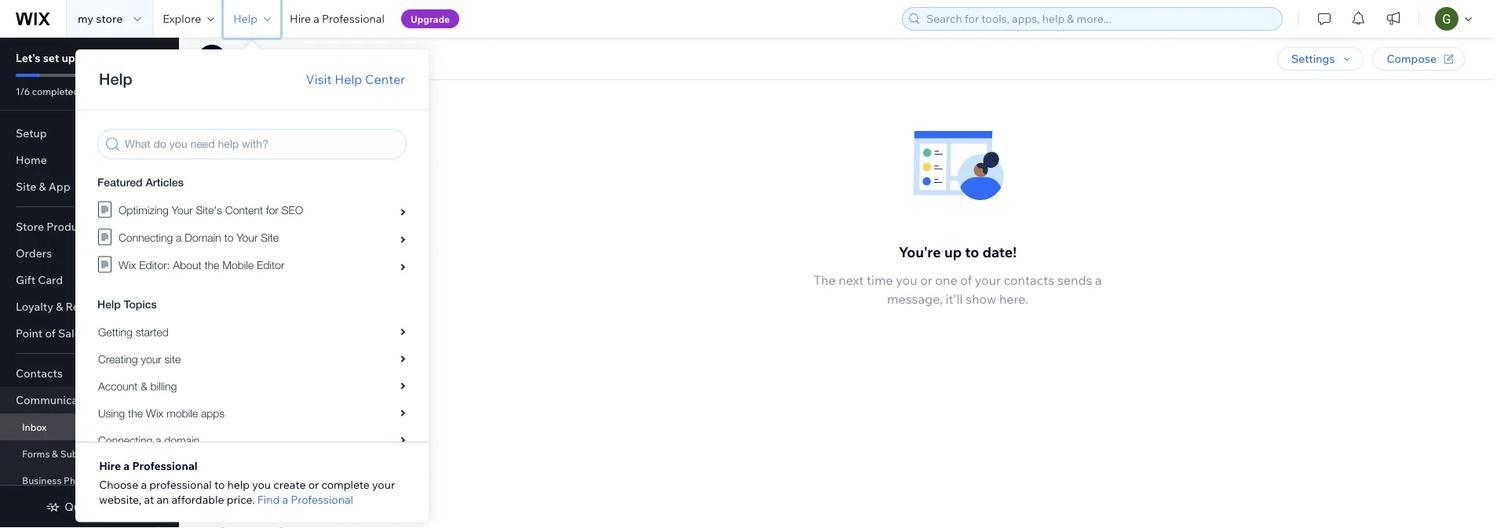 Task type: vqa. For each thing, say whether or not it's contained in the screenshot.
free
no



Task type: describe. For each thing, give the bounding box(es) containing it.
you inside the next time you or one of your contacts sends a message, it'll show here.
[[896, 273, 918, 288]]

quick access button
[[46, 500, 133, 514]]

let's set up your store
[[16, 51, 131, 65]]

compose
[[1387, 52, 1437, 66]]

referrals
[[66, 300, 112, 314]]

store products button
[[0, 214, 173, 240]]

store
[[16, 220, 44, 234]]

business
[[22, 475, 62, 486]]

professional
[[149, 478, 212, 492]]

business phone number
[[22, 475, 131, 486]]

1 horizontal spatial hire a professional
[[290, 12, 385, 26]]

1 vertical spatial help
[[335, 71, 362, 87]]

set
[[43, 51, 59, 65]]

my
[[78, 12, 94, 26]]

of inside 'point of sale' link
[[45, 327, 56, 340]]

0 horizontal spatial hire
[[99, 459, 121, 473]]

find a professional
[[257, 493, 353, 507]]

contacts
[[1004, 273, 1055, 288]]

forms
[[22, 448, 50, 460]]

one
[[936, 273, 958, 288]]

point
[[16, 327, 43, 340]]

quick access
[[65, 500, 133, 514]]

sale
[[58, 327, 81, 340]]

settings
[[1292, 52, 1335, 66]]

orders
[[16, 247, 52, 260]]

point of sale link
[[0, 320, 173, 347]]

choose
[[99, 478, 138, 492]]

forms & submissions
[[22, 448, 117, 460]]

1 horizontal spatial inbox
[[316, 50, 354, 68]]

& for site
[[39, 180, 46, 194]]

show
[[966, 291, 997, 307]]

find a professional link
[[257, 493, 353, 507]]

create
[[273, 478, 306, 492]]

a inside the next time you or one of your contacts sends a message, it'll show here.
[[1095, 273, 1102, 288]]

help button
[[224, 0, 280, 38]]

1 vertical spatial up
[[945, 243, 962, 261]]

sends
[[1058, 273, 1093, 288]]

a inside 'link'
[[282, 493, 288, 507]]

or inside choose a professional to help you create or complete your website, at an affordable price.
[[308, 478, 319, 492]]

contacts button
[[0, 360, 173, 387]]

setup link
[[0, 120, 173, 147]]

sidebar element
[[0, 38, 179, 528]]

hide
[[231, 52, 255, 66]]

visit help center
[[306, 71, 405, 87]]

1/6 completed
[[16, 85, 79, 97]]

to inside choose a professional to help you create or complete your website, at an affordable price.
[[214, 478, 225, 492]]

loyalty
[[16, 300, 53, 314]]

home link
[[0, 147, 173, 174]]

here.
[[1000, 291, 1029, 307]]

you're
[[899, 243, 941, 261]]

it'll
[[946, 291, 963, 307]]

1/6
[[16, 85, 30, 97]]

site & app button
[[0, 174, 173, 200]]

number
[[94, 475, 131, 486]]

contacts
[[16, 367, 63, 380]]

or inside the next time you or one of your contacts sends a message, it'll show here.
[[920, 273, 933, 288]]

hire a professional link
[[280, 0, 394, 38]]

your inside choose a professional to help you create or complete your website, at an affordable price.
[[372, 478, 395, 492]]

site
[[16, 180, 36, 194]]

store products
[[16, 220, 94, 234]]

menu
[[258, 52, 287, 66]]

phone
[[64, 475, 92, 486]]

your inside the next time you or one of your contacts sends a message, it'll show here.
[[975, 273, 1001, 288]]

a inside choose a professional to help you create or complete your website, at an affordable price.
[[141, 478, 147, 492]]

message,
[[887, 291, 943, 307]]

the
[[814, 273, 836, 288]]

a up visit
[[314, 12, 320, 26]]

Search for tools, apps, help & more... field
[[922, 8, 1278, 30]]

all conversations
[[234, 95, 323, 109]]

center
[[365, 71, 405, 87]]

store inside sidebar element
[[104, 51, 131, 65]]

gift
[[16, 273, 35, 287]]



Task type: locate. For each thing, give the bounding box(es) containing it.
1 vertical spatial store
[[104, 51, 131, 65]]

site & app
[[16, 180, 70, 194]]

1 vertical spatial inbox
[[22, 421, 47, 433]]

visit help center link
[[306, 70, 405, 89]]

& inside dropdown button
[[56, 300, 63, 314]]

an
[[157, 493, 169, 507]]

up up one at the right bottom
[[945, 243, 962, 261]]

0 horizontal spatial of
[[45, 327, 56, 340]]

website,
[[99, 493, 142, 507]]

products
[[46, 220, 94, 234]]

your right the complete
[[372, 478, 395, 492]]

of inside the next time you or one of your contacts sends a message, it'll show here.
[[961, 273, 972, 288]]

you up 'find'
[[252, 478, 271, 492]]

0 vertical spatial you
[[896, 273, 918, 288]]

let's
[[16, 51, 40, 65]]

0 vertical spatial hire
[[290, 12, 311, 26]]

of
[[961, 273, 972, 288], [45, 327, 56, 340]]

1 horizontal spatial to
[[965, 243, 980, 261]]

0 horizontal spatial hire a professional
[[99, 459, 198, 473]]

app
[[48, 180, 70, 194]]

or
[[920, 273, 933, 288], [308, 478, 319, 492]]

my store
[[78, 12, 123, 26]]

help
[[227, 478, 250, 492]]

complete
[[322, 478, 370, 492]]

compose button
[[1373, 47, 1465, 71]]

affordable
[[172, 493, 224, 507]]

submissions
[[60, 448, 117, 460]]

inbox up forms
[[22, 421, 47, 433]]

1 vertical spatial to
[[214, 478, 225, 492]]

time
[[867, 273, 893, 288]]

choose a professional to help you create or complete your website, at an affordable price.
[[99, 478, 395, 507]]

to left help
[[214, 478, 225, 492]]

communications
[[16, 393, 104, 407]]

0 vertical spatial of
[[961, 273, 972, 288]]

communications button
[[0, 387, 173, 414]]

professional for find a professional 'link'
[[291, 493, 353, 507]]

hide menu
[[231, 52, 287, 66]]

& right forms
[[52, 448, 58, 460]]

explore
[[163, 12, 201, 26]]

you're up to date!
[[899, 243, 1017, 261]]

visit
[[306, 71, 332, 87]]

& right loyalty
[[56, 300, 63, 314]]

your right set
[[78, 51, 102, 65]]

conversations
[[250, 95, 323, 109]]

0 horizontal spatial you
[[252, 478, 271, 492]]

your inside sidebar element
[[78, 51, 102, 65]]

professional down the complete
[[291, 493, 353, 507]]

None checkbox
[[199, 93, 234, 112]]

0 vertical spatial help
[[233, 12, 258, 26]]

professional up visit help center link
[[322, 12, 385, 26]]

1 horizontal spatial or
[[920, 273, 933, 288]]

a
[[314, 12, 320, 26], [1095, 273, 1102, 288], [124, 459, 130, 473], [141, 478, 147, 492], [282, 493, 288, 507]]

all
[[234, 95, 248, 109]]

upgrade button
[[401, 9, 459, 28]]

loyalty & referrals button
[[0, 294, 173, 320]]

1 vertical spatial hire
[[99, 459, 121, 473]]

next
[[839, 273, 864, 288]]

card
[[38, 273, 63, 287]]

2 horizontal spatial your
[[975, 273, 1001, 288]]

quick
[[65, 500, 95, 514]]

1 vertical spatial professional
[[132, 459, 198, 473]]

0 vertical spatial your
[[78, 51, 102, 65]]

1 vertical spatial your
[[975, 273, 1001, 288]]

inbox up visit
[[316, 50, 354, 68]]

a up number
[[124, 459, 130, 473]]

1 horizontal spatial you
[[896, 273, 918, 288]]

access
[[97, 500, 133, 514]]

&
[[39, 180, 46, 194], [56, 300, 63, 314], [52, 448, 58, 460]]

your up the show
[[975, 273, 1001, 288]]

1 vertical spatial or
[[308, 478, 319, 492]]

0 vertical spatial professional
[[322, 12, 385, 26]]

professional inside 'link'
[[291, 493, 353, 507]]

find
[[257, 493, 280, 507]]

of left sale
[[45, 327, 56, 340]]

or left one at the right bottom
[[920, 273, 933, 288]]

& right site
[[39, 180, 46, 194]]

1 vertical spatial hire a professional
[[99, 459, 198, 473]]

store
[[96, 12, 123, 26], [104, 51, 131, 65]]

& for loyalty
[[56, 300, 63, 314]]

date!
[[983, 243, 1017, 261]]

a right sends at the bottom of page
[[1095, 273, 1102, 288]]

a down create
[[282, 493, 288, 507]]

1 vertical spatial you
[[252, 478, 271, 492]]

completed
[[32, 85, 79, 97]]

2 vertical spatial professional
[[291, 493, 353, 507]]

setup
[[16, 126, 47, 140]]

0 vertical spatial or
[[920, 273, 933, 288]]

2 vertical spatial your
[[372, 478, 395, 492]]

hire inside hire a professional link
[[290, 12, 311, 26]]

0 vertical spatial to
[[965, 243, 980, 261]]

up
[[62, 51, 75, 65], [945, 243, 962, 261]]

a up at
[[141, 478, 147, 492]]

hire a professional
[[290, 12, 385, 26], [99, 459, 198, 473]]

business phone number link
[[0, 467, 173, 494]]

help up the hide
[[233, 12, 258, 26]]

orders button
[[0, 240, 173, 267]]

loyalty & referrals
[[16, 300, 112, 314]]

hire
[[290, 12, 311, 26], [99, 459, 121, 473]]

1 vertical spatial of
[[45, 327, 56, 340]]

inbox link
[[0, 414, 173, 441]]

you up message,
[[896, 273, 918, 288]]

inbox
[[316, 50, 354, 68], [22, 421, 47, 433]]

help inside button
[[233, 12, 258, 26]]

of right one at the right bottom
[[961, 273, 972, 288]]

hire a professional up 'visit help center'
[[290, 12, 385, 26]]

your
[[78, 51, 102, 65], [975, 273, 1001, 288], [372, 478, 395, 492]]

gift card button
[[0, 267, 173, 294]]

store down my store
[[104, 51, 131, 65]]

1 horizontal spatial help
[[335, 71, 362, 87]]

you inside choose a professional to help you create or complete your website, at an affordable price.
[[252, 478, 271, 492]]

hire right help button
[[290, 12, 311, 26]]

0 vertical spatial &
[[39, 180, 46, 194]]

professional up the professional
[[132, 459, 198, 473]]

inbox inside sidebar element
[[22, 421, 47, 433]]

0 horizontal spatial to
[[214, 478, 225, 492]]

up inside sidebar element
[[62, 51, 75, 65]]

hire a professional up at
[[99, 459, 198, 473]]

help right visit
[[335, 71, 362, 87]]

1 vertical spatial &
[[56, 300, 63, 314]]

0 vertical spatial hire a professional
[[290, 12, 385, 26]]

forms & submissions link
[[0, 441, 173, 467]]

1 horizontal spatial your
[[372, 478, 395, 492]]

store right "my"
[[96, 12, 123, 26]]

hide menu button
[[198, 45, 287, 73], [231, 52, 287, 66]]

1 horizontal spatial up
[[945, 243, 962, 261]]

point of sale
[[16, 327, 81, 340]]

professional for hire a professional link
[[322, 12, 385, 26]]

0 vertical spatial up
[[62, 51, 75, 65]]

up right set
[[62, 51, 75, 65]]

to left date!
[[965, 243, 980, 261]]

0 horizontal spatial help
[[233, 12, 258, 26]]

& inside popup button
[[39, 180, 46, 194]]

price.
[[227, 493, 255, 507]]

2 vertical spatial &
[[52, 448, 58, 460]]

or up find a professional
[[308, 478, 319, 492]]

home
[[16, 153, 47, 167]]

0 horizontal spatial up
[[62, 51, 75, 65]]

0 vertical spatial store
[[96, 12, 123, 26]]

help
[[233, 12, 258, 26], [335, 71, 362, 87]]

0 horizontal spatial your
[[78, 51, 102, 65]]

& for forms
[[52, 448, 58, 460]]

1 horizontal spatial of
[[961, 273, 972, 288]]

at
[[144, 493, 154, 507]]

gift card
[[16, 273, 63, 287]]

settings button
[[1278, 47, 1364, 71]]

0 vertical spatial inbox
[[316, 50, 354, 68]]

0 horizontal spatial inbox
[[22, 421, 47, 433]]

upgrade
[[411, 13, 450, 25]]

hire up number
[[99, 459, 121, 473]]

0 horizontal spatial or
[[308, 478, 319, 492]]

the next time you or one of your contacts sends a message, it'll show here.
[[814, 273, 1102, 307]]

1 horizontal spatial hire
[[290, 12, 311, 26]]



